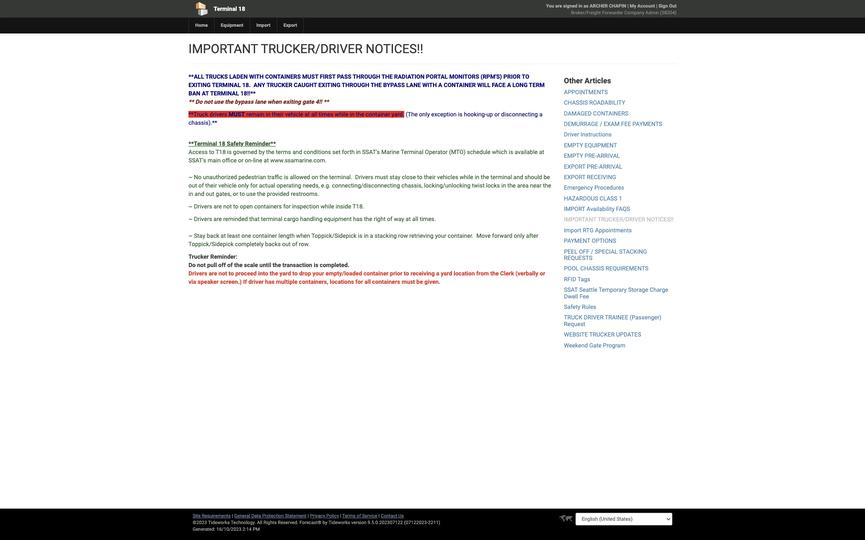 Task type: vqa. For each thing, say whether or not it's contained in the screenshot.
'Number *' text field
no



Task type: locate. For each thing, give the bounding box(es) containing it.
at right available
[[539, 149, 544, 155]]

1 horizontal spatial must
[[402, 279, 415, 285]]

way
[[394, 216, 404, 222]]

requirements
[[606, 265, 649, 272]]

safety up truck
[[564, 304, 580, 310]]

0 horizontal spatial use
[[214, 98, 223, 105]]

0 vertical spatial terminal
[[214, 5, 237, 12]]

for right the locations
[[355, 279, 363, 285]]

is up the "containers,"
[[314, 262, 318, 269]]

2 horizontal spatial and
[[513, 174, 523, 181]]

1 vertical spatial container
[[253, 232, 277, 239]]

0 horizontal spatial a
[[438, 82, 442, 88]]

in right times
[[350, 111, 354, 118]]

containers
[[265, 73, 301, 80], [593, 110, 628, 117]]

vehicle inside ~ no unauthorized pedestrian traffic is allowed on the terminal.  drivers must stay close to their vehicles while in the terminal and should be out of their vehicle only for actual operating needs, e.g. connecting/disconnecting chassis, locking/unlocking twist locks in the area near the in and out gates, or to use the provided restrooms.
[[218, 182, 237, 189]]

while right times
[[335, 111, 348, 118]]

1 vertical spatial important
[[564, 216, 596, 223]]

0 vertical spatial out
[[189, 182, 197, 189]]

out inside '~ stay back at least one container length when toppick/sidepick is in a stacking row retrieving your container.  move forward only after toppick/sidepick completely backs out of row.'
[[282, 241, 291, 248]]

is up office
[[227, 149, 232, 155]]

toppick/sidepick
[[311, 232, 357, 239], [189, 241, 234, 248]]

to
[[209, 149, 214, 155], [417, 174, 422, 181], [240, 191, 245, 197], [233, 203, 238, 210], [229, 270, 234, 277], [292, 270, 298, 277], [404, 270, 409, 277]]

trucker
[[266, 82, 292, 88], [589, 331, 615, 338]]

empty
[[564, 142, 583, 149], [564, 153, 583, 159]]

prior
[[390, 270, 402, 277]]

0 horizontal spatial ssat's
[[189, 157, 206, 164]]

backs
[[265, 241, 281, 248]]

safety up governed
[[227, 140, 244, 147]]

pool
[[564, 265, 579, 272]]

archer
[[590, 3, 608, 9]]

through
[[353, 73, 380, 80], [342, 82, 369, 88]]

0 vertical spatial safety
[[227, 140, 244, 147]]

of up version
[[357, 514, 361, 519]]

yard left location
[[441, 270, 452, 277]]

at right way
[[406, 216, 411, 222]]

not down gates,
[[223, 203, 232, 210]]

demurrage
[[564, 121, 598, 127]]

2 horizontal spatial only
[[514, 232, 525, 239]]

1 horizontal spatial for
[[283, 203, 291, 210]]

ssat's down access
[[189, 157, 206, 164]]

is up operating
[[284, 174, 288, 181]]

1 horizontal spatial by
[[323, 520, 327, 526]]

is right which
[[509, 149, 513, 155]]

(rpm's)
[[481, 73, 502, 80]]

1 vertical spatial while
[[460, 174, 473, 181]]

rtg
[[583, 227, 594, 234]]

export up emergency
[[564, 174, 585, 181]]

18 up t18
[[219, 140, 225, 147]]

forth
[[342, 149, 355, 155]]

1 vertical spatial use
[[246, 191, 256, 197]]

a inside (the only exception is hooking-up or disconnecting a chassis).**
[[539, 111, 543, 118]]

0 vertical spatial your
[[435, 232, 446, 239]]

to left open
[[233, 203, 238, 210]]

of inside '~ stay back at least one container length when toppick/sidepick is in a stacking row retrieving your container.  move forward only after toppick/sidepick completely backs out of row.'
[[292, 241, 297, 248]]

location
[[454, 270, 475, 277]]

my account link
[[630, 3, 655, 9]]

1 vertical spatial vehicle
[[218, 182, 237, 189]]

container left yard.
[[366, 111, 390, 118]]

are inside you are signed in as archer chapin | my account | sign out broker/freight forwarder company admin (58204)
[[555, 3, 562, 9]]

www.ssamarine.com link
[[270, 157, 325, 164]]

the up bypass
[[382, 73, 393, 80]]

0 horizontal spatial and
[[195, 191, 204, 197]]

0 vertical spatial their
[[272, 111, 284, 118]]

1 vertical spatial import
[[564, 227, 581, 234]]

their down unauthorized
[[205, 182, 217, 189]]

1 horizontal spatial only
[[419, 111, 430, 118]]

arrival down equipment
[[597, 153, 620, 159]]

0 horizontal spatial for
[[250, 182, 258, 189]]

of inside the site requirements | general data protection statement | privacy policy | terms of service | contact us ©2023 tideworks technology. all rights reserved. forecast® by tideworks version 9.5.0.202307122 (07122023-2211) generated: 16/10/2023 2:14 pm
[[357, 514, 361, 519]]

of left row.
[[292, 241, 297, 248]]

containers down provided
[[254, 203, 282, 210]]

by inside the **terminal 18 safety reminder** access to t18 is governed by the terms and conditions set forth in ssat's marine terminal operator (mto) schedule which is available at ssat's main office or on-line at
[[259, 149, 265, 155]]

1 horizontal spatial notices!!
[[647, 216, 674, 223]]

notices!! up radiation
[[366, 41, 423, 56]]

import rtg appointments link
[[564, 227, 632, 234]]

0 horizontal spatial when
[[268, 98, 282, 105]]

2 vertical spatial their
[[205, 182, 217, 189]]

export
[[283, 23, 297, 28]]

while inside ~ no unauthorized pedestrian traffic is allowed on the terminal.  drivers must stay close to their vehicles while in the terminal and should be out of their vehicle only for actual operating needs, e.g. connecting/disconnecting chassis, locking/unlocking twist locks in the area near the in and out gates, or to use the provided restrooms.
[[460, 174, 473, 181]]

0 horizontal spatial important
[[189, 41, 258, 56]]

0 horizontal spatial while
[[321, 203, 334, 210]]

terminal 18 link
[[189, 0, 385, 18]]

do down ban
[[195, 98, 202, 105]]

(the
[[406, 111, 418, 118]]

4 ~ from the top
[[189, 232, 193, 239]]

2 vertical spatial while
[[321, 203, 334, 210]]

drivers inside trucker reminder: do not pull off of the scale until the transaction is completed. drivers are not to proceed into the yard to drop your empty/loaded container prior to receiving a yard location from the clerk (verbally or via speaker screen.) if driver has multiple containers, locations for all containers must be given.
[[189, 270, 207, 277]]

trucker
[[189, 253, 209, 260]]

2 vertical spatial out
[[282, 241, 291, 248]]

only right (the
[[419, 111, 430, 118]]

and inside the **terminal 18 safety reminder** access to t18 is governed by the terms and conditions set forth in ssat's marine terminal operator (mto) schedule which is available at ssat's main office or on-line at
[[292, 149, 302, 155]]

version
[[351, 520, 366, 526]]

marine
[[381, 149, 399, 155]]

by down reminder**
[[259, 149, 265, 155]]

| up the tideworks
[[340, 514, 341, 519]]

1 horizontal spatial safety
[[564, 304, 580, 310]]

trucker inside other articles appointments chassis roadability damaged containers demurrage / exam fee payments driver instructions empty equipment empty pre-arrival export pre-arrival export receiving emergency procedures hazardous class 1 import availability faqs important trucker/driver notices!! import rtg appointments payment options peel off / special stacking requests pool chassis requirements rfid tags ssat seattle temporary storage charge dwell fee safety rules truck driver trainee (passenger) request website trucker updates weekend gate program
[[589, 331, 615, 338]]

only inside (the only exception is hooking-up or disconnecting a chassis).**
[[419, 111, 430, 118]]

3 ~ from the top
[[189, 216, 193, 222]]

or inside trucker reminder: do not pull off of the scale until the transaction is completed. drivers are not to proceed into the yard to drop your empty/loaded container prior to receiving a yard location from the clerk (verbally or via speaker screen.) if driver has multiple containers, locations for all containers must be given.
[[540, 270, 545, 277]]

only left after
[[514, 232, 525, 239]]

is inside trucker reminder: do not pull off of the scale until the transaction is completed. drivers are not to proceed into the yard to drop your empty/loaded container prior to receiving a yard location from the clerk (verbally or via speaker screen.) if driver has multiple containers, locations for all containers must be given.
[[314, 262, 318, 269]]

18 for terminal
[[238, 5, 245, 12]]

1 ~ from the top
[[189, 174, 193, 181]]

0 horizontal spatial safety
[[227, 140, 244, 147]]

is left 'hooking-'
[[458, 111, 463, 118]]

0 vertical spatial important
[[189, 41, 258, 56]]

**truck drivers must remain in their vehicle at all times while in the container yard.
[[189, 111, 404, 118]]

0 vertical spatial 18
[[238, 5, 245, 12]]

18 up equipment on the left of page
[[238, 5, 245, 12]]

.
[[325, 157, 327, 164]]

0 vertical spatial and
[[292, 149, 302, 155]]

or right (verbally
[[540, 270, 545, 277]]

import up payment
[[564, 227, 581, 234]]

0 vertical spatial terminal
[[491, 174, 512, 181]]

not down off
[[219, 270, 227, 277]]

0 horizontal spatial containers
[[265, 73, 301, 80]]

0 vertical spatial all
[[311, 111, 317, 118]]

2 ** from the left
[[323, 98, 329, 105]]

other
[[564, 76, 583, 85]]

site requirements link
[[193, 514, 231, 519]]

0 horizontal spatial exiting
[[189, 82, 211, 88]]

out down length
[[282, 241, 291, 248]]

when inside **all trucks laden with containers must first pass through the radiation portal monitors (rpm's) prior to exiting terminal 18.  any trucker caught exiting through the bypass lane with a container will face a long term ban at terminal 18!!** ** do not use the bypass lane when exiting gate 4!! **
[[268, 98, 282, 105]]

use inside ~ no unauthorized pedestrian traffic is allowed on the terminal.  drivers must stay close to their vehicles while in the terminal and should be out of their vehicle only for actual operating needs, e.g. connecting/disconnecting chassis, locking/unlocking twist locks in the area near the in and out gates, or to use the provided restrooms.
[[246, 191, 256, 197]]

bypass
[[235, 98, 253, 105]]

notices!! up stacking
[[647, 216, 674, 223]]

operator
[[425, 149, 448, 155]]

0 vertical spatial import
[[256, 23, 270, 28]]

special
[[595, 248, 618, 255]]

1 vertical spatial a
[[370, 232, 373, 239]]

1 ** from the left
[[189, 98, 194, 105]]

container left 'prior' on the left of page
[[364, 270, 388, 277]]

of right off
[[227, 262, 233, 269]]

1 export from the top
[[564, 163, 585, 170]]

their left vehicles
[[424, 174, 436, 181]]

1 vertical spatial must
[[402, 279, 415, 285]]

when up row.
[[296, 232, 310, 239]]

must inside ~ no unauthorized pedestrian traffic is allowed on the terminal.  drivers must stay close to their vehicles while in the terminal and should be out of their vehicle only for actual operating needs, e.g. connecting/disconnecting chassis, locking/unlocking twist locks in the area near the in and out gates, or to use the provided restrooms.
[[375, 174, 388, 181]]

must inside trucker reminder: do not pull off of the scale until the transaction is completed. drivers are not to proceed into the yard to drop your empty/loaded container prior to receiving a yard location from the clerk (verbally or via speaker screen.) if driver has multiple containers, locations for all containers must be given.
[[402, 279, 415, 285]]

2 horizontal spatial a
[[539, 111, 543, 118]]

18 inside the **terminal 18 safety reminder** access to t18 is governed by the terms and conditions set forth in ssat's marine terminal operator (mto) schedule which is available at ssat's main office or on-line at
[[219, 140, 225, 147]]

0 horizontal spatial **
[[189, 98, 194, 105]]

or left on-
[[238, 157, 243, 164]]

container inside trucker reminder: do not pull off of the scale until the transaction is completed. drivers are not to proceed into the yard to drop your empty/loaded container prior to receiving a yard location from the clerk (verbally or via speaker screen.) if driver has multiple containers, locations for all containers must be given.
[[364, 270, 388, 277]]

0 horizontal spatial toppick/sidepick
[[189, 241, 234, 248]]

not down at
[[204, 98, 212, 105]]

1 horizontal spatial containers
[[593, 110, 628, 117]]

for inside trucker reminder: do not pull off of the scale until the transaction is completed. drivers are not to proceed into the yard to drop your empty/loaded container prior to receiving a yard location from the clerk (verbally or via speaker screen.) if driver has multiple containers, locations for all containers must be given.
[[355, 279, 363, 285]]

the left area on the right
[[507, 182, 516, 189]]

use up open
[[246, 191, 256, 197]]

1 vertical spatial export
[[564, 174, 585, 181]]

to right 'prior' on the left of page
[[404, 270, 409, 277]]

1 empty from the top
[[564, 142, 583, 149]]

1 exiting from the left
[[189, 82, 211, 88]]

~ for ~ stay back at least one container length when toppick/sidepick is in a stacking row retrieving your container.  move forward only after toppick/sidepick completely backs out of row.
[[189, 232, 193, 239]]

broker/freight
[[571, 10, 601, 15]]

the left the bypass
[[225, 98, 233, 105]]

2 horizontal spatial out
[[282, 241, 291, 248]]

inspection
[[292, 203, 319, 210]]

must down the bypass
[[229, 111, 245, 118]]

0 horizontal spatial their
[[205, 182, 217, 189]]

0 horizontal spatial trucker/driver
[[261, 41, 363, 56]]

0 horizontal spatial 18
[[219, 140, 225, 147]]

do down trucker
[[189, 262, 196, 269]]

0 vertical spatial /
[[600, 121, 602, 127]]

0 vertical spatial for
[[250, 182, 258, 189]]

1 vertical spatial notices!!
[[647, 216, 674, 223]]

1 vertical spatial when
[[296, 232, 310, 239]]

the up twist
[[481, 174, 489, 181]]

equipment
[[221, 23, 243, 28]]

is left stacking
[[358, 232, 362, 239]]

all inside trucker reminder: do not pull off of the scale until the transaction is completed. drivers are not to proceed into the yard to drop your empty/loaded container prior to receiving a yard location from the clerk (verbally or via speaker screen.) if driver has multiple containers, locations for all containers must be given.
[[364, 279, 371, 285]]

my
[[630, 3, 636, 9]]

0 horizontal spatial must
[[375, 174, 388, 181]]

pre- down the empty equipment link at right
[[585, 153, 597, 159]]

contact
[[381, 514, 397, 519]]

1 vertical spatial do
[[189, 262, 196, 269]]

yard
[[280, 270, 291, 277], [441, 270, 452, 277]]

trucker inside **all trucks laden with containers must first pass through the radiation portal monitors (rpm's) prior to exiting terminal 18.  any trucker caught exiting through the bypass lane with a container will face a long term ban at terminal 18!!** ** do not use the bypass lane when exiting gate 4!! **
[[266, 82, 292, 88]]

all
[[311, 111, 317, 118], [412, 216, 418, 222], [364, 279, 371, 285]]

2 vertical spatial all
[[364, 279, 371, 285]]

prior
[[503, 73, 520, 80]]

access
[[189, 149, 208, 155]]

appointments
[[595, 227, 632, 234]]

1 horizontal spatial a
[[507, 82, 511, 88]]

~ for ~ drivers are not to open containers for inspection while inside t18.
[[189, 203, 193, 210]]

in inside you are signed in as archer chapin | my account | sign out broker/freight forwarder company admin (58204)
[[578, 3, 582, 9]]

sign out link
[[658, 3, 677, 9]]

you
[[546, 3, 554, 9]]

0 vertical spatial ssat's
[[362, 149, 380, 155]]

~ inside '~ stay back at least one container length when toppick/sidepick is in a stacking row retrieving your container.  move forward only after toppick/sidepick completely backs out of row.'
[[189, 232, 193, 239]]

container up backs
[[253, 232, 277, 239]]

portal
[[426, 73, 448, 80]]

a down the "prior"
[[507, 82, 511, 88]]

appointments link
[[564, 89, 608, 95]]

terms of service link
[[342, 514, 377, 519]]

and up the www.ssamarine.com link
[[292, 149, 302, 155]]

to up open
[[240, 191, 245, 197]]

has down into
[[265, 279, 275, 285]]

right
[[374, 216, 386, 222]]

caught
[[294, 82, 317, 88]]

trucker/driver
[[261, 41, 363, 56], [598, 216, 645, 223]]

exam
[[604, 121, 620, 127]]

reminded
[[223, 216, 248, 222]]

0 vertical spatial empty
[[564, 142, 583, 149]]

| up "forecast®"
[[308, 514, 309, 519]]

notices!!
[[366, 41, 423, 56], [647, 216, 674, 223]]

to down transaction
[[292, 270, 298, 277]]

**all
[[189, 73, 204, 80]]

**terminal
[[189, 140, 217, 147]]

when inside '~ stay back at least one container length when toppick/sidepick is in a stacking row retrieving your container.  move forward only after toppick/sidepick completely backs out of row.'
[[296, 232, 310, 239]]

empty pre-arrival link
[[564, 153, 620, 159]]

~ inside ~ no unauthorized pedestrian traffic is allowed on the terminal.  drivers must stay close to their vehicles while in the terminal and should be out of their vehicle only for actual operating needs, e.g. connecting/disconnecting chassis, locking/unlocking twist locks in the area near the in and out gates, or to use the provided restrooms.
[[189, 174, 193, 181]]

0 horizontal spatial containers
[[254, 203, 282, 210]]

handling
[[300, 216, 322, 222]]

trucker/driver down "faqs"
[[598, 216, 645, 223]]

your up the "containers,"
[[313, 270, 324, 277]]

demurrage / exam fee payments link
[[564, 121, 662, 127]]

near
[[530, 182, 542, 189]]

or inside the **terminal 18 safety reminder** access to t18 is governed by the terms and conditions set forth in ssat's marine terminal operator (mto) schedule which is available at ssat's main office or on-line at
[[238, 157, 243, 164]]

terminal right the marine
[[401, 149, 423, 155]]

1 vertical spatial containers
[[593, 110, 628, 117]]

(the only exception is hooking-up or disconnecting a chassis).**
[[189, 111, 543, 126]]

1 horizontal spatial ssat's
[[362, 149, 380, 155]]

when
[[268, 98, 282, 105], [296, 232, 310, 239]]

0 vertical spatial be
[[544, 174, 550, 181]]

the down reminder**
[[266, 149, 274, 155]]

1 horizontal spatial terminal
[[491, 174, 512, 181]]

us
[[398, 514, 404, 519]]

the
[[225, 98, 233, 105], [356, 111, 364, 118], [266, 149, 274, 155], [320, 174, 328, 181], [481, 174, 489, 181], [507, 182, 516, 189], [543, 182, 551, 189], [257, 191, 265, 197], [364, 216, 372, 222], [234, 262, 243, 269], [273, 262, 281, 269], [270, 270, 278, 277], [490, 270, 499, 277]]

be right should
[[544, 174, 550, 181]]

1 vertical spatial containers
[[372, 279, 400, 285]]

0 horizontal spatial trucker
[[266, 82, 292, 88]]

only inside ~ no unauthorized pedestrian traffic is allowed on the terminal.  drivers must stay close to their vehicles while in the terminal and should be out of their vehicle only for actual operating needs, e.g. connecting/disconnecting chassis, locking/unlocking twist locks in the area near the in and out gates, or to use the provided restrooms.
[[238, 182, 249, 189]]

a left stacking
[[370, 232, 373, 239]]

0 horizontal spatial only
[[238, 182, 249, 189]]

the right until
[[273, 262, 281, 269]]

off
[[218, 262, 226, 269]]

seattle
[[579, 287, 597, 293]]

ssat's left the marine
[[362, 149, 380, 155]]

1 horizontal spatial 18
[[238, 5, 245, 12]]

0 vertical spatial toppick/sidepick
[[311, 232, 357, 239]]

containers down 'prior' on the left of page
[[372, 279, 400, 285]]

must up the caught on the left top
[[302, 73, 318, 80]]

your inside trucker reminder: do not pull off of the scale until the transaction is completed. drivers are not to proceed into the yard to drop your empty/loaded container prior to receiving a yard location from the clerk (verbally or via speaker screen.) if driver has multiple containers, locations for all containers must be given.
[[313, 270, 324, 277]]

2 vertical spatial a
[[436, 270, 439, 277]]

connecting/disconnecting
[[332, 182, 400, 189]]

or inside (the only exception is hooking-up or disconnecting a chassis).**
[[494, 111, 500, 118]]

2 horizontal spatial while
[[460, 174, 473, 181]]

emergency procedures link
[[564, 184, 624, 191]]

toppick/sidepick down "equipment"
[[311, 232, 357, 239]]

yard up multiple
[[280, 270, 291, 277]]

that
[[249, 216, 260, 222]]

site
[[193, 514, 201, 519]]

18!!**
[[240, 90, 256, 97]]

1 vertical spatial your
[[313, 270, 324, 277]]

be inside ~ no unauthorized pedestrian traffic is allowed on the terminal.  drivers must stay close to their vehicles while in the terminal and should be out of their vehicle only for actual operating needs, e.g. connecting/disconnecting chassis, locking/unlocking twist locks in the area near the in and out gates, or to use the provided restrooms.
[[544, 174, 550, 181]]

admin
[[645, 10, 659, 15]]

while up twist
[[460, 174, 473, 181]]

1 horizontal spatial yard
[[441, 270, 452, 277]]

containers up the caught on the left top
[[265, 73, 301, 80]]

terminal inside ~ no unauthorized pedestrian traffic is allowed on the terminal.  drivers must stay close to their vehicles while in the terminal and should be out of their vehicle only for actual operating needs, e.g. connecting/disconnecting chassis, locking/unlocking twist locks in the area near the in and out gates, or to use the provided restrooms.
[[491, 174, 512, 181]]

up
[[486, 111, 493, 118]]

the down actual
[[257, 191, 265, 197]]

0 vertical spatial do
[[195, 98, 202, 105]]

long
[[512, 82, 528, 88]]

empty down the empty equipment link at right
[[564, 153, 583, 159]]

in
[[578, 3, 582, 9], [266, 111, 270, 118], [350, 111, 354, 118], [356, 149, 361, 155], [475, 174, 479, 181], [501, 182, 506, 189], [189, 191, 193, 197], [364, 232, 369, 239]]

the left bypass
[[371, 82, 382, 88]]

1 horizontal spatial trucker
[[589, 331, 615, 338]]

with up any
[[249, 73, 264, 80]]

notices!! inside other articles appointments chassis roadability damaged containers demurrage / exam fee payments driver instructions empty equipment empty pre-arrival export pre-arrival export receiving emergency procedures hazardous class 1 import availability faqs important trucker/driver notices!! import rtg appointments payment options peel off / special stacking requests pool chassis requirements rfid tags ssat seattle temporary storage charge dwell fee safety rules truck driver trainee (passenger) request website trucker updates weekend gate program
[[647, 216, 674, 223]]

payment
[[564, 238, 590, 244]]

2 empty from the top
[[564, 153, 583, 159]]

be inside trucker reminder: do not pull off of the scale until the transaction is completed. drivers are not to proceed into the yard to drop your empty/loaded container prior to receiving a yard location from the clerk (verbally or via speaker screen.) if driver has multiple containers, locations for all containers must be given.
[[416, 279, 423, 285]]

by inside the site requirements | general data protection statement | privacy policy | terms of service | contact us ©2023 tideworks technology. all rights reserved. forecast® by tideworks version 9.5.0.202307122 (07122023-2211) generated: 16/10/2023 2:14 pm
[[323, 520, 327, 526]]

vehicle down exiting on the left top
[[285, 111, 303, 118]]

import inside other articles appointments chassis roadability damaged containers demurrage / exam fee payments driver instructions empty equipment empty pre-arrival export pre-arrival export receiving emergency procedures hazardous class 1 import availability faqs important trucker/driver notices!! import rtg appointments payment options peel off / special stacking requests pool chassis requirements rfid tags ssat seattle temporary storage charge dwell fee safety rules truck driver trainee (passenger) request website trucker updates weekend gate program
[[564, 227, 581, 234]]

class
[[600, 195, 617, 202]]

1 vertical spatial by
[[323, 520, 327, 526]]

with
[[249, 73, 264, 80], [422, 82, 437, 88]]

** right 4!!
[[323, 98, 329, 105]]

containers inside trucker reminder: do not pull off of the scale until the transaction is completed. drivers are not to proceed into the yard to drop your empty/loaded container prior to receiving a yard location from the clerk (verbally or via speaker screen.) if driver has multiple containers, locations for all containers must be given.
[[372, 279, 400, 285]]

1 vertical spatial toppick/sidepick
[[189, 241, 234, 248]]

for up cargo
[[283, 203, 291, 210]]

in right "forth" on the left
[[356, 149, 361, 155]]

of down "no"
[[198, 182, 204, 189]]

in left stacking
[[364, 232, 369, 239]]

1 vertical spatial /
[[591, 248, 593, 255]]

governed
[[233, 149, 257, 155]]

are
[[555, 3, 562, 9], [214, 203, 222, 210], [214, 216, 222, 222], [209, 270, 217, 277]]

all right the locations
[[364, 279, 371, 285]]

has inside trucker reminder: do not pull off of the scale until the transaction is completed. drivers are not to proceed into the yard to drop your empty/loaded container prior to receiving a yard location from the clerk (verbally or via speaker screen.) if driver has multiple containers, locations for all containers must be given.
[[265, 279, 275, 285]]

site requirements | general data protection statement | privacy policy | terms of service | contact us ©2023 tideworks technology. all rights reserved. forecast® by tideworks version 9.5.0.202307122 (07122023-2211) generated: 16/10/2023 2:14 pm
[[193, 514, 440, 532]]

vehicle up gates,
[[218, 182, 237, 189]]

1 horizontal spatial vehicle
[[285, 111, 303, 118]]

temporary
[[599, 287, 627, 293]]

0 horizontal spatial notices!!
[[366, 41, 423, 56]]

only down pedestrian
[[238, 182, 249, 189]]

0 horizontal spatial your
[[313, 270, 324, 277]]

important down equipment link
[[189, 41, 258, 56]]

0 vertical spatial export
[[564, 163, 585, 170]]

driver
[[584, 314, 604, 321]]

your right "retrieving"
[[435, 232, 446, 239]]

1 horizontal spatial trucker/driver
[[598, 216, 645, 223]]

1 vertical spatial terminal
[[210, 90, 239, 97]]

and down "no"
[[195, 191, 204, 197]]

safety inside the **terminal 18 safety reminder** access to t18 is governed by the terms and conditions set forth in ssat's marine terminal operator (mto) schedule which is available at ssat's main office or on-line at
[[227, 140, 244, 147]]

0 vertical spatial containers
[[265, 73, 301, 80]]

1 horizontal spatial **
[[323, 98, 329, 105]]

given.
[[424, 279, 440, 285]]

2 ~ from the top
[[189, 203, 193, 210]]

empty down driver
[[564, 142, 583, 149]]

0 horizontal spatial yard
[[280, 270, 291, 277]]

0 horizontal spatial with
[[249, 73, 264, 80]]

a up given. at the bottom
[[436, 270, 439, 277]]



Task type: describe. For each thing, give the bounding box(es) containing it.
4!!
[[315, 98, 322, 105]]

in right remain
[[266, 111, 270, 118]]

1 yard from the left
[[280, 270, 291, 277]]

for inside ~ no unauthorized pedestrian traffic is allowed on the terminal.  drivers must stay close to their vehicles while in the terminal and should be out of their vehicle only for actual operating needs, e.g. connecting/disconnecting chassis, locking/unlocking twist locks in the area near the in and out gates, or to use the provided restrooms.
[[250, 182, 258, 189]]

off
[[579, 248, 589, 255]]

container
[[444, 82, 476, 88]]

1 horizontal spatial toppick/sidepick
[[311, 232, 357, 239]]

~ drivers are reminded that terminal cargo handling equipment has the right of way at all times.
[[189, 216, 436, 222]]

pm
[[253, 527, 260, 532]]

contact us link
[[381, 514, 404, 519]]

your inside '~ stay back at least one container length when toppick/sidepick is in a stacking row retrieving your container.  move forward only after toppick/sidepick completely backs out of row.'
[[435, 232, 446, 239]]

hazardous class 1 link
[[564, 195, 622, 202]]

chapin
[[609, 3, 626, 9]]

availability
[[587, 206, 615, 212]]

1 a from the left
[[438, 82, 442, 88]]

1 vertical spatial out
[[206, 191, 214, 197]]

0 vertical spatial pre-
[[585, 153, 597, 159]]

use inside **all trucks laden with containers must first pass through the radiation portal monitors (rpm's) prior to exiting terminal 18.  any trucker caught exiting through the bypass lane with a container will face a long term ban at terminal 18!!** ** do not use the bypass lane when exiting gate 4!! **
[[214, 98, 223, 105]]

0 vertical spatial through
[[353, 73, 380, 80]]

pool chassis requirements link
[[564, 265, 649, 272]]

completely
[[235, 241, 264, 248]]

exception
[[431, 111, 457, 118]]

only inside '~ stay back at least one container length when toppick/sidepick is in a stacking row retrieving your container.  move forward only after toppick/sidepick completely backs out of row.'
[[514, 232, 525, 239]]

trucks
[[205, 73, 228, 80]]

2 yard from the left
[[441, 270, 452, 277]]

0 vertical spatial chassis
[[564, 99, 588, 106]]

the left right
[[364, 216, 372, 222]]

the up proceed
[[234, 262, 243, 269]]

remain
[[246, 111, 264, 118]]

requirements
[[202, 514, 231, 519]]

at
[[202, 90, 209, 97]]

the down **all trucks laden with containers must first pass through the radiation portal monitors (rpm's) prior to exiting terminal 18.  any trucker caught exiting through the bypass lane with a container will face a long term ban at terminal 18!!** ** do not use the bypass lane when exiting gate 4!! **
[[356, 111, 364, 118]]

office
[[222, 157, 237, 164]]

is inside '~ stay back at least one container length when toppick/sidepick is in a stacking row retrieving your container.  move forward only after toppick/sidepick completely backs out of row.'
[[358, 232, 362, 239]]

clerk
[[500, 270, 514, 277]]

you are signed in as archer chapin | my account | sign out broker/freight forwarder company admin (58204)
[[546, 3, 677, 15]]

0 vertical spatial terminal
[[212, 82, 241, 88]]

at down gate
[[305, 111, 310, 118]]

instructions
[[581, 131, 612, 138]]

chassis).**
[[189, 119, 217, 126]]

gate
[[589, 342, 602, 349]]

1 horizontal spatial while
[[335, 111, 348, 118]]

must inside **all trucks laden with containers must first pass through the radiation portal monitors (rpm's) prior to exiting terminal 18.  any trucker caught exiting through the bypass lane with a container will face a long term ban at terminal 18!!** ** do not use the bypass lane when exiting gate 4!! **
[[302, 73, 318, 80]]

main
[[208, 157, 221, 164]]

| left 'general'
[[232, 514, 233, 519]]

scale
[[244, 262, 258, 269]]

a inside '~ stay back at least one container length when toppick/sidepick is in a stacking row retrieving your container.  move forward only after toppick/sidepick completely backs out of row.'
[[370, 232, 373, 239]]

options
[[592, 238, 616, 244]]

appointments
[[564, 89, 608, 95]]

ban
[[189, 90, 200, 97]]

faqs
[[616, 206, 630, 212]]

1 horizontal spatial has
[[353, 216, 363, 222]]

hooking-
[[464, 111, 486, 118]]

of inside trucker reminder: do not pull off of the scale until the transaction is completed. drivers are not to proceed into the yard to drop your empty/loaded container prior to receiving a yard location from the clerk (verbally or via speaker screen.) if driver has multiple containers, locations for all containers must be given.
[[227, 262, 233, 269]]

safety rules link
[[564, 304, 596, 310]]

are up back
[[214, 216, 222, 222]]

pedestrian
[[238, 174, 266, 181]]

important trucker/driver notices!!
[[189, 41, 423, 56]]

of inside ~ no unauthorized pedestrian traffic is allowed on the terminal.  drivers must stay close to their vehicles while in the terminal and should be out of their vehicle only for actual operating needs, e.g. connecting/disconnecting chassis, locking/unlocking twist locks in the area near the in and out gates, or to use the provided restrooms.
[[198, 182, 204, 189]]

at right line
[[264, 157, 269, 164]]

in left gates,
[[189, 191, 193, 197]]

containers inside other articles appointments chassis roadability damaged containers demurrage / exam fee payments driver instructions empty equipment empty pre-arrival export pre-arrival export receiving emergency procedures hazardous class 1 import availability faqs important trucker/driver notices!! import rtg appointments payment options peel off / special stacking requests pool chassis requirements rfid tags ssat seattle temporary storage charge dwell fee safety rules truck driver trainee (passenger) request website trucker updates weekend gate program
[[593, 110, 628, 117]]

radiation
[[394, 73, 424, 80]]

the up e.g.
[[320, 174, 328, 181]]

of left way
[[387, 216, 392, 222]]

1 vertical spatial arrival
[[599, 163, 622, 170]]

schedule
[[467, 149, 491, 155]]

0 vertical spatial container
[[366, 111, 390, 118]]

peel
[[564, 248, 577, 255]]

0 horizontal spatial terminal
[[214, 5, 237, 12]]

roadability
[[589, 99, 625, 106]]

are inside trucker reminder: do not pull off of the scale until the transaction is completed. drivers are not to proceed into the yard to drop your empty/loaded container prior to receiving a yard location from the clerk (verbally or via speaker screen.) if driver has multiple containers, locations for all containers must be given.
[[209, 270, 217, 277]]

or inside ~ no unauthorized pedestrian traffic is allowed on the terminal.  drivers must stay close to their vehicles while in the terminal and should be out of their vehicle only for actual operating needs, e.g. connecting/disconnecting chassis, locking/unlocking twist locks in the area near the in and out gates, or to use the provided restrooms.
[[233, 191, 238, 197]]

1 vertical spatial chassis
[[580, 265, 604, 272]]

1 horizontal spatial /
[[600, 121, 602, 127]]

storage
[[628, 287, 648, 293]]

safety inside other articles appointments chassis roadability damaged containers demurrage / exam fee payments driver instructions empty equipment empty pre-arrival export pre-arrival export receiving emergency procedures hazardous class 1 import availability faqs important trucker/driver notices!! import rtg appointments payment options peel off / special stacking requests pool chassis requirements rfid tags ssat seattle temporary storage charge dwell fee safety rules truck driver trainee (passenger) request website trucker updates weekend gate program
[[564, 304, 580, 310]]

row
[[398, 232, 408, 239]]

do inside trucker reminder: do not pull off of the scale until the transaction is completed. drivers are not to proceed into the yard to drop your empty/loaded container prior to receiving a yard location from the clerk (verbally or via speaker screen.) if driver has multiple containers, locations for all containers must be given.
[[189, 262, 196, 269]]

ssat
[[564, 287, 578, 293]]

0 vertical spatial the
[[382, 73, 393, 80]]

empty/loaded
[[326, 270, 362, 277]]

~ drivers are not to open containers for inspection while inside t18.
[[189, 203, 364, 210]]

do inside **all trucks laden with containers must first pass through the radiation portal monitors (rpm's) prior to exiting terminal 18.  any trucker caught exiting through the bypass lane with a container will face a long term ban at terminal 18!!** ** do not use the bypass lane when exiting gate 4!! **
[[195, 98, 202, 105]]

| left the my
[[627, 3, 629, 9]]

| left sign
[[656, 3, 657, 9]]

locations
[[330, 279, 354, 285]]

not inside **all trucks laden with containers must first pass through the radiation portal monitors (rpm's) prior to exiting terminal 18.  any trucker caught exiting through the bypass lane with a container will face a long term ban at terminal 18!!** ** do not use the bypass lane when exiting gate 4!! **
[[204, 98, 212, 105]]

to up screen.)
[[229, 270, 234, 277]]

to right close
[[417, 174, 422, 181]]

to inside the **terminal 18 safety reminder** access to t18 is governed by the terms and conditions set forth in ssat's marine terminal operator (mto) schedule which is available at ssat's main office or on-line at
[[209, 149, 214, 155]]

0 vertical spatial arrival
[[597, 153, 620, 159]]

available
[[515, 149, 538, 155]]

2 a from the left
[[507, 82, 511, 88]]

2 exiting from the left
[[318, 82, 340, 88]]

in inside '~ stay back at least one container length when toppick/sidepick is in a stacking row retrieving your container.  move forward only after toppick/sidepick completely backs out of row.'
[[364, 232, 369, 239]]

1 horizontal spatial their
[[272, 111, 284, 118]]

stacking
[[375, 232, 397, 239]]

privacy
[[310, 514, 325, 519]]

1 vertical spatial their
[[424, 174, 436, 181]]

containers inside **all trucks laden with containers must first pass through the radiation portal monitors (rpm's) prior to exiting terminal 18.  any trucker caught exiting through the bypass lane with a container will face a long term ban at terminal 18!!** ** do not use the bypass lane when exiting gate 4!! **
[[265, 73, 301, 80]]

company
[[624, 10, 644, 15]]

the right from
[[490, 270, 499, 277]]

out
[[669, 3, 677, 9]]

1 vertical spatial terminal
[[261, 216, 282, 222]]

0 horizontal spatial all
[[311, 111, 317, 118]]

the right into
[[270, 270, 278, 277]]

program
[[603, 342, 625, 349]]

locking/unlocking
[[424, 182, 470, 189]]

until
[[259, 262, 271, 269]]

is inside ~ no unauthorized pedestrian traffic is allowed on the terminal.  drivers must stay close to their vehicles while in the terminal and should be out of their vehicle only for actual operating needs, e.g. connecting/disconnecting chassis, locking/unlocking twist locks in the area near the in and out gates, or to use the provided restrooms.
[[284, 174, 288, 181]]

t18.
[[353, 203, 364, 210]]

in inside the **terminal 18 safety reminder** access to t18 is governed by the terms and conditions set forth in ssat's marine terminal operator (mto) schedule which is available at ssat's main office or on-line at
[[356, 149, 361, 155]]

gates,
[[216, 191, 231, 197]]

www.ssamarine.com
[[270, 157, 325, 164]]

0 vertical spatial with
[[249, 73, 264, 80]]

container inside '~ stay back at least one container length when toppick/sidepick is in a stacking row retrieving your container.  move forward only after toppick/sidepick completely backs out of row.'
[[253, 232, 277, 239]]

2211)
[[428, 520, 440, 526]]

important inside other articles appointments chassis roadability damaged containers demurrage / exam fee payments driver instructions empty equipment empty pre-arrival export pre-arrival export receiving emergency procedures hazardous class 1 import availability faqs important trucker/driver notices!! import rtg appointments payment options peel off / special stacking requests pool chassis requirements rfid tags ssat seattle temporary storage charge dwell fee safety rules truck driver trainee (passenger) request website trucker updates weekend gate program
[[564, 216, 596, 223]]

export link
[[277, 18, 303, 34]]

1 vertical spatial pre-
[[587, 163, 599, 170]]

2 vertical spatial and
[[195, 191, 204, 197]]

reminder**
[[245, 140, 276, 147]]

data
[[251, 514, 261, 519]]

~ for ~ drivers are reminded that terminal cargo handling equipment has the right of way at all times.
[[189, 216, 193, 222]]

are down gates,
[[214, 203, 222, 210]]

1 vertical spatial and
[[513, 174, 523, 181]]

fee
[[621, 121, 631, 127]]

sign
[[658, 3, 668, 9]]

1
[[619, 195, 622, 202]]

chassis,
[[401, 182, 423, 189]]

is inside (the only exception is hooking-up or disconnecting a chassis).**
[[458, 111, 463, 118]]

any
[[254, 82, 265, 88]]

area
[[517, 182, 529, 189]]

(verbally
[[516, 270, 538, 277]]

the right near
[[543, 182, 551, 189]]

row.
[[299, 241, 310, 248]]

~ for ~ no unauthorized pedestrian traffic is allowed on the terminal.  drivers must stay close to their vehicles while in the terminal and should be out of their vehicle only for actual operating needs, e.g. connecting/disconnecting chassis, locking/unlocking twist locks in the area near the in and out gates, or to use the provided restrooms.
[[189, 174, 193, 181]]

1 vertical spatial through
[[342, 82, 369, 88]]

the inside **all trucks laden with containers must first pass through the radiation portal monitors (rpm's) prior to exiting terminal 18.  any trucker caught exiting through the bypass lane with a container will face a long term ban at terminal 18!!** ** do not use the bypass lane when exiting gate 4!! **
[[225, 98, 233, 105]]

yard.
[[392, 111, 404, 118]]

drivers inside ~ no unauthorized pedestrian traffic is allowed on the terminal.  drivers must stay close to their vehicles while in the terminal and should be out of their vehicle only for actual operating needs, e.g. connecting/disconnecting chassis, locking/unlocking twist locks in the area near the in and out gates, or to use the provided restrooms.
[[355, 174, 373, 181]]

a inside trucker reminder: do not pull off of the scale until the transaction is completed. drivers are not to proceed into the yard to drop your empty/loaded container prior to receiving a yard location from the clerk (verbally or via speaker screen.) if driver has multiple containers, locations for all containers must be given.
[[436, 270, 439, 277]]

trucker/driver inside other articles appointments chassis roadability damaged containers demurrage / exam fee payments driver instructions empty equipment empty pre-arrival export pre-arrival export receiving emergency procedures hazardous class 1 import availability faqs important trucker/driver notices!! import rtg appointments payment options peel off / special stacking requests pool chassis requirements rfid tags ssat seattle temporary storage charge dwell fee safety rules truck driver trainee (passenger) request website trucker updates weekend gate program
[[598, 216, 645, 223]]

general data protection statement link
[[234, 514, 307, 519]]

stay
[[194, 232, 205, 239]]

| up 9.5.0.202307122
[[378, 514, 380, 519]]

after
[[526, 232, 538, 239]]

face
[[492, 82, 506, 88]]

not down trucker
[[197, 262, 206, 269]]

conditions
[[304, 149, 331, 155]]

terminal inside the **terminal 18 safety reminder** access to t18 is governed by the terms and conditions set forth in ssat's marine terminal operator (mto) schedule which is available at ssat's main office or on-line at
[[401, 149, 423, 155]]

in up twist
[[475, 174, 479, 181]]

1 vertical spatial with
[[422, 82, 437, 88]]

forecast®
[[300, 520, 321, 526]]

0 horizontal spatial /
[[591, 248, 593, 255]]

**all trucks laden with containers must first pass through the radiation portal monitors (rpm's) prior to exiting terminal 18.  any trucker caught exiting through the bypass lane with a container will face a long term ban at terminal 18!!** ** do not use the bypass lane when exiting gate 4!! **
[[189, 73, 545, 105]]

in right locks
[[501, 182, 506, 189]]

2 export from the top
[[564, 174, 585, 181]]

1 vertical spatial the
[[371, 82, 382, 88]]

the inside the **terminal 18 safety reminder** access to t18 is governed by the terms and conditions set forth in ssat's marine terminal operator (mto) schedule which is available at ssat's main office or on-line at
[[266, 149, 274, 155]]

0 vertical spatial trucker/driver
[[261, 41, 363, 56]]

1 vertical spatial all
[[412, 216, 418, 222]]

at inside '~ stay back at least one container length when toppick/sidepick is in a stacking row retrieving your container.  move forward only after toppick/sidepick completely backs out of row.'
[[221, 232, 226, 239]]

privacy policy link
[[310, 514, 339, 519]]

provided
[[267, 191, 289, 197]]

18 for **terminal
[[219, 140, 225, 147]]

(passenger)
[[630, 314, 661, 321]]

procedures
[[594, 184, 624, 191]]

**terminal 18 safety reminder** access to t18 is governed by the terms and conditions set forth in ssat's marine terminal operator (mto) schedule which is available at ssat's main office or on-line at
[[189, 140, 544, 164]]

©2023 tideworks
[[193, 520, 230, 526]]

0 vertical spatial notices!!
[[366, 41, 423, 56]]

0 horizontal spatial must
[[229, 111, 245, 118]]

truck driver trainee (passenger) request link
[[564, 314, 661, 328]]

unauthorized
[[203, 174, 237, 181]]

empty equipment link
[[564, 142, 617, 149]]

protection
[[262, 514, 284, 519]]

trainee
[[605, 314, 628, 321]]

actual
[[259, 182, 275, 189]]



